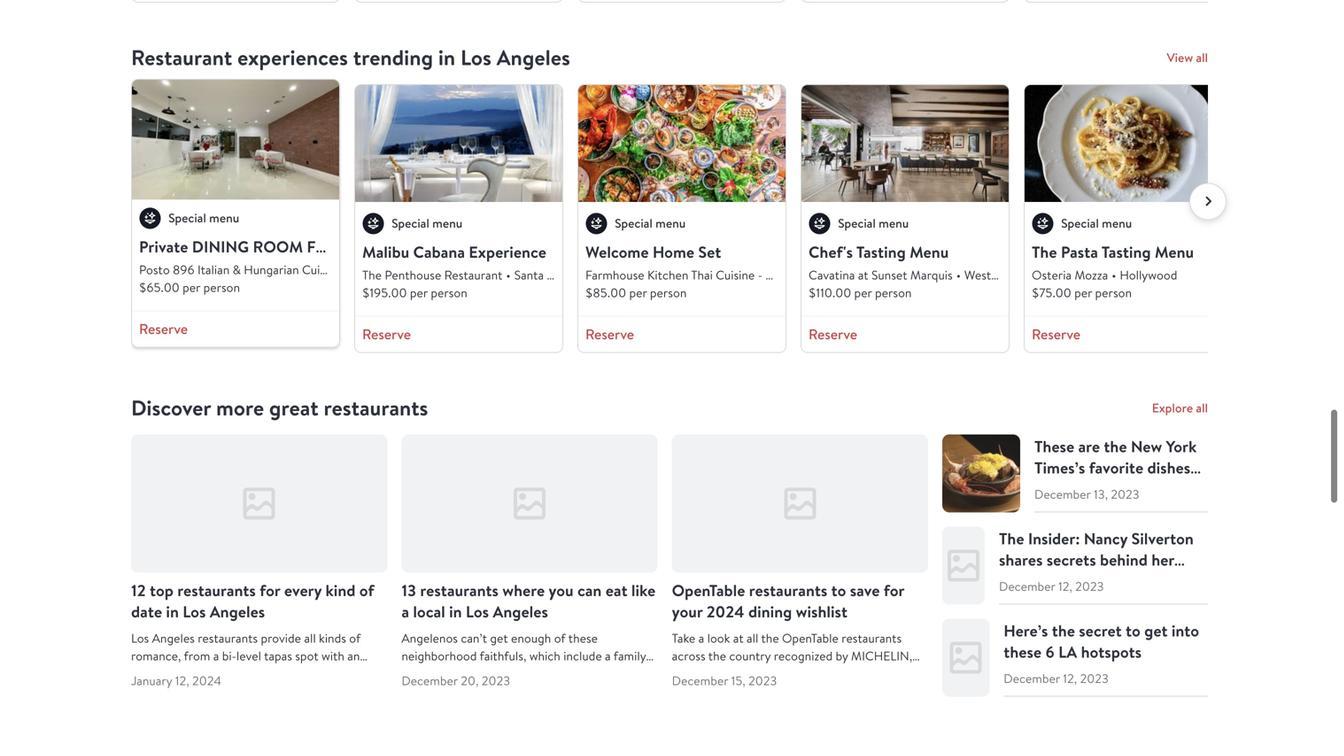 Task type: locate. For each thing, give the bounding box(es) containing it.
1 horizontal spatial the
[[999, 527, 1025, 550]]

1 vertical spatial new
[[829, 665, 853, 682]]

12, for 2023
[[1059, 578, 1073, 594]]

1 horizontal spatial thai
[[691, 266, 713, 283]]

person down italian
[[203, 279, 240, 295]]

thai
[[691, 266, 713, 283], [440, 665, 461, 682]]

to
[[832, 579, 846, 601], [1126, 620, 1141, 642], [305, 665, 317, 682]]

west
[[965, 266, 992, 283]]

person
[[203, 279, 240, 295], [431, 284, 468, 301], [650, 284, 687, 301], [875, 284, 912, 301], [1095, 284, 1132, 301]]

get left into
[[1145, 620, 1168, 642]]

neighborhood
[[402, 647, 477, 664]]

2023 for december 12, 2023
[[1076, 578, 1104, 594]]

menu
[[910, 241, 949, 263], [1155, 241, 1194, 263]]

hollywood down the pasta tasting menu
[[1120, 266, 1178, 283]]

per down 896
[[183, 279, 200, 295]]

1 horizontal spatial hollywood
[[1120, 266, 1178, 283]]

in inside the insider: nancy silverton shares secrets behind her beloved mozzaplex in la
[[1134, 570, 1147, 592]]

12,
[[1059, 578, 1073, 594], [1063, 670, 1077, 686], [175, 672, 189, 689]]

0 horizontal spatial menu
[[910, 241, 949, 263]]

13 restaurants where you can eat like a local in los angeles angelenos can't get enough of these neighborhood faithfuls, which include a family- owned thai restaurant near lax and a revered mexican gem in tujunga.
[[402, 579, 656, 699]]

special up pasta
[[1061, 215, 1099, 231]]

great
[[269, 393, 319, 422]]

1 horizontal spatial la
[[1150, 570, 1169, 592]]

in inside 'these are the new york times's favorite dishes across america in 2023'
[[1143, 478, 1156, 500]]

the right are
[[1104, 435, 1127, 457]]

to inside 'here's the secret to get into these 6 la hotspots december 12, 2023'
[[1126, 620, 1141, 642]]

across
[[1035, 478, 1078, 500], [672, 647, 706, 664]]

thai down set
[[691, 266, 713, 283]]

1 experience type image from the left
[[362, 212, 384, 234]]

experience type image up chef's
[[809, 212, 831, 234]]

get
[[1145, 620, 1168, 642], [490, 630, 508, 646]]

0 horizontal spatial hollywood
[[994, 266, 1052, 283]]

1 horizontal spatial york
[[1166, 435, 1197, 457]]

local
[[413, 600, 445, 623]]

1 horizontal spatial get
[[1145, 620, 1168, 642]]

all up spot
[[304, 630, 316, 646]]

1 horizontal spatial across
[[1035, 478, 1078, 500]]

experience type image
[[362, 212, 384, 234], [586, 212, 608, 234], [809, 212, 831, 234], [1032, 212, 1054, 234]]

1 horizontal spatial new
[[1131, 435, 1162, 457]]

3 experience type image from the left
[[809, 212, 831, 234]]

into
[[1172, 620, 1200, 642]]

the up osteria
[[1032, 241, 1057, 263]]

the for the penthouse restaurant
[[362, 266, 382, 283]]

cavatina at sunset marquis
[[809, 266, 953, 283]]

cuisine left '-'
[[716, 266, 755, 283]]

1 for from the left
[[260, 579, 280, 601]]

shares
[[999, 549, 1043, 571]]

at up $110.00 per person
[[858, 266, 869, 283]]

the for the insider: nancy silverton shares secrets behind her beloved mozzaplex in la
[[999, 527, 1025, 550]]

reserve for malibu cabana experience
[[362, 325, 411, 344]]

0 vertical spatial 2024
[[707, 600, 745, 623]]

4 experience type image from the left
[[1032, 212, 1054, 234]]

cuisine inside the welcome home set farmhouse kitchen thai cuisine - los angeles $85.00 per person
[[716, 266, 755, 283]]

special up events
[[392, 215, 429, 231]]

1 horizontal spatial for
[[884, 579, 905, 601]]

opentable up recognized at right bottom
[[782, 630, 839, 646]]

in
[[438, 43, 456, 72], [1143, 478, 1156, 500], [1134, 570, 1147, 592], [166, 600, 179, 623], [449, 600, 462, 623], [476, 683, 485, 699]]

0 horizontal spatial restaurant
[[131, 43, 232, 72]]

these inside 'here's the secret to get into these 6 la hotspots december 12, 2023'
[[1004, 641, 1042, 663]]

special menu for private dining room for special events
[[168, 209, 239, 226]]

2023 down the secrets on the right bottom of page
[[1076, 578, 1104, 594]]

1 vertical spatial with
[[194, 683, 217, 699]]

1 vertical spatial la
[[1059, 641, 1078, 663]]

0 vertical spatial to
[[832, 579, 846, 601]]

1 vertical spatial across
[[672, 647, 706, 664]]

a
[[402, 600, 409, 623], [699, 630, 704, 646], [213, 647, 219, 664], [605, 647, 611, 664], [320, 665, 326, 682], [596, 665, 602, 682], [220, 683, 226, 699]]

all
[[1196, 49, 1208, 66], [1196, 399, 1208, 416], [304, 630, 316, 646], [747, 630, 759, 646]]

york down 'michelin,'
[[856, 665, 880, 682]]

in right america
[[1143, 478, 1156, 500]]

to down spot
[[305, 665, 317, 682]]

1 vertical spatial york
[[856, 665, 880, 682]]

2023 for december 15, 2023
[[749, 672, 777, 689]]

more
[[216, 393, 264, 422]]

a down include
[[596, 665, 602, 682]]

person for chef's tasting menu
[[875, 284, 912, 301]]

angeles inside the welcome home set farmhouse kitchen thai cuisine - los angeles $85.00 per person
[[787, 266, 829, 283]]

a photo of the penthouse restaurant restaurant image
[[355, 85, 563, 202]]

cavatina
[[809, 266, 855, 283]]

york
[[1166, 435, 1197, 457], [856, 665, 880, 682]]

0 horizontal spatial thai
[[440, 665, 461, 682]]

los right trending
[[461, 43, 492, 72]]

lax
[[549, 665, 571, 682]]

2023 down faithfuls, on the left bottom of page
[[482, 672, 510, 689]]

person inside the welcome home set farmhouse kitchen thai cuisine - los angeles $85.00 per person
[[650, 284, 687, 301]]

0 horizontal spatial cuisine
[[302, 261, 341, 278]]

spanish
[[183, 665, 223, 682]]

malibu
[[362, 241, 409, 263]]

the penthouse restaurant
[[362, 266, 503, 283]]

2 for from the left
[[884, 579, 905, 601]]

her
[[1152, 549, 1175, 571]]

times,
[[882, 665, 916, 682]]

january
[[131, 672, 172, 689]]

special up chef's tasting menu
[[838, 215, 876, 231]]

special menu up the pasta tasting menu
[[1061, 215, 1132, 231]]

york down explore all
[[1166, 435, 1197, 457]]

12
[[131, 579, 146, 601]]

get inside 'here's the secret to get into these 6 la hotspots december 12, 2023'
[[1145, 620, 1168, 642]]

1 vertical spatial thai
[[440, 665, 461, 682]]

in right gem
[[476, 683, 485, 699]]

all up "country"
[[747, 630, 759, 646]]

special menu up events
[[392, 215, 463, 231]]

menu up chef's tasting menu
[[879, 215, 909, 231]]

kitchen
[[648, 266, 689, 283]]

a photo of farmhouse kitchen thai cuisine - los angeles restaurant image
[[578, 85, 786, 202]]

december down 6
[[1004, 670, 1060, 686]]

all inside 12 top restaurants for every kind of date in los angeles los angeles restaurants provide all kinds of romance, from a bi-level tapas spot with an excellent spanish wine selection to a classic steakhouse with a sweeping patio.
[[304, 630, 316, 646]]

restaurants up recognized at right bottom
[[749, 579, 828, 601]]

1 horizontal spatial opentable
[[782, 630, 839, 646]]

1 horizontal spatial menu
[[1155, 241, 1194, 263]]

reserve
[[139, 319, 188, 338], [362, 325, 411, 344], [586, 325, 634, 344], [809, 325, 858, 344], [1032, 325, 1081, 344]]

reserve down $75.00 on the right top of page
[[1032, 325, 1081, 344]]

featured image for 12 top restaurants for every kind of date in los angeles image
[[238, 482, 281, 525]]

0 horizontal spatial to
[[305, 665, 317, 682]]

los inside the 13 restaurants where you can eat like a local in los angeles angelenos can't get enough of these neighborhood faithfuls, which include a family- owned thai restaurant near lax and a revered mexican gem in tujunga.
[[466, 600, 489, 623]]

for right save
[[884, 579, 905, 601]]

are
[[1079, 435, 1100, 457]]

$75.00
[[1032, 284, 1072, 301]]

the left secret
[[1052, 620, 1075, 642]]

dining
[[192, 235, 249, 258]]

malibu cabana experience
[[362, 241, 547, 263]]

to inside 12 top restaurants for every kind of date in los angeles los angeles restaurants provide all kinds of romance, from a bi-level tapas spot with an excellent spanish wine selection to a classic steakhouse with a sweeping patio.
[[305, 665, 317, 682]]

2 vertical spatial the
[[999, 527, 1025, 550]]

1 vertical spatial opentable
[[782, 630, 839, 646]]

thai up gem
[[440, 665, 461, 682]]

2024
[[707, 600, 745, 623], [192, 672, 221, 689]]

1 horizontal spatial cuisine
[[716, 266, 755, 283]]

1 horizontal spatial 2024
[[707, 600, 745, 623]]

special menu up chef's tasting menu
[[838, 215, 909, 231]]

of right kind
[[359, 579, 374, 601]]

2023 inside 'these are the new york times's favorite dishes across america in 2023'
[[1160, 478, 1197, 500]]

and inside the 13 restaurants where you can eat like a local in los angeles angelenos can't get enough of these neighborhood faithfuls, which include a family- owned thai restaurant near lax and a revered mexican gem in tujunga.
[[573, 665, 593, 682]]

tasting up mozza
[[1102, 241, 1151, 263]]

per for the
[[1075, 284, 1092, 301]]

and inside opentable restaurants to save for your 2024 dining wishlist take a look at all the opentable restaurants across the country recognized by michelin, the james beard awards, the new york times, and more.
[[672, 683, 691, 699]]

menu for malibu cabana experience
[[432, 215, 463, 231]]

special menu up dining
[[168, 209, 239, 226]]

0 vertical spatial york
[[1166, 435, 1197, 457]]

0 vertical spatial thai
[[691, 266, 713, 283]]

1 vertical spatial the
[[362, 266, 382, 283]]

2024 down the from
[[192, 672, 221, 689]]

2 hollywood from the left
[[1120, 266, 1178, 283]]

welcome home set farmhouse kitchen thai cuisine - los angeles $85.00 per person
[[586, 241, 829, 301]]

thai inside the 13 restaurants where you can eat like a local in los angeles angelenos can't get enough of these neighborhood faithfuls, which include a family- owned thai restaurant near lax and a revered mexican gem in tujunga.
[[440, 665, 461, 682]]

0 horizontal spatial york
[[856, 665, 880, 682]]

get inside the 13 restaurants where you can eat like a local in los angeles angelenos can't get enough of these neighborhood faithfuls, which include a family- owned thai restaurant near lax and a revered mexican gem in tujunga.
[[490, 630, 508, 646]]

the down look
[[709, 647, 726, 664]]

opentable restaurants to save for your 2024 dining wishlist take a look at all the opentable restaurants across the country recognized by michelin, the james beard awards, the new york times, and more.
[[672, 579, 916, 699]]

december down times's
[[1035, 486, 1091, 502]]

1 horizontal spatial tasting
[[1102, 241, 1151, 263]]

the
[[1104, 435, 1127, 457], [1052, 620, 1075, 642], [761, 630, 779, 646], [709, 647, 726, 664], [672, 665, 690, 682], [808, 665, 826, 682]]

1 vertical spatial and
[[672, 683, 691, 699]]

provide
[[261, 630, 301, 646]]

across down take
[[672, 647, 706, 664]]

0 vertical spatial new
[[1131, 435, 1162, 457]]

for inside opentable restaurants to save for your 2024 dining wishlist take a look at all the opentable restaurants across the country recognized by michelin, the james beard awards, the new york times, and more.
[[884, 579, 905, 601]]

restaurants inside the 13 restaurants where you can eat like a local in los angeles angelenos can't get enough of these neighborhood faithfuls, which include a family- owned thai restaurant near lax and a revered mexican gem in tujunga.
[[420, 579, 499, 601]]

featured image for here's the secret to get into these 6 la hotspots image
[[945, 636, 987, 679]]

per down penthouse
[[410, 284, 428, 301]]

with
[[322, 647, 345, 664], [194, 683, 217, 699]]

and
[[573, 665, 593, 682], [672, 683, 691, 699]]

0 vertical spatial with
[[322, 647, 345, 664]]

special for chef's tasting menu
[[838, 215, 876, 231]]

2 horizontal spatial to
[[1126, 620, 1141, 642]]

special right experience type icon
[[168, 209, 206, 226]]

0 horizontal spatial get
[[490, 630, 508, 646]]

la right the behind
[[1150, 570, 1169, 592]]

la inside the insider: nancy silverton shares secrets behind her beloved mozzaplex in la
[[1150, 570, 1169, 592]]

12, inside 'here's the secret to get into these 6 la hotspots december 12, 2023'
[[1063, 670, 1077, 686]]

2 experience type image from the left
[[586, 212, 608, 234]]

menu for private dining room for special events
[[209, 209, 239, 226]]

la inside 'here's the secret to get into these 6 la hotspots december 12, 2023'
[[1059, 641, 1078, 663]]

and down include
[[573, 665, 593, 682]]

menu for the pasta tasting menu
[[1102, 215, 1132, 231]]

per down mozza
[[1075, 284, 1092, 301]]

person down kitchen
[[650, 284, 687, 301]]

person down sunset
[[875, 284, 912, 301]]

1 vertical spatial at
[[733, 630, 744, 646]]

12 top restaurants for every kind of date in los angeles los angeles restaurants provide all kinds of romance, from a bi-level tapas spot with an excellent spanish wine selection to a classic steakhouse with a sweeping patio.
[[131, 579, 374, 699]]

0 horizontal spatial and
[[573, 665, 593, 682]]

reserve for the pasta tasting menu
[[1032, 325, 1081, 344]]

with down kinds
[[322, 647, 345, 664]]

per down farmhouse
[[629, 284, 647, 301]]

hungarian
[[244, 261, 299, 278]]

new down by in the bottom of the page
[[829, 665, 853, 682]]

0 horizontal spatial opentable
[[672, 579, 745, 601]]

0 horizontal spatial at
[[733, 630, 744, 646]]

tasting up cavatina at sunset marquis
[[857, 241, 906, 263]]

la right 6
[[1059, 641, 1078, 663]]

per
[[183, 279, 200, 295], [410, 284, 428, 301], [629, 284, 647, 301], [855, 284, 872, 301], [1075, 284, 1092, 301]]

cuisine down for
[[302, 261, 341, 278]]

december left 15,
[[672, 672, 728, 689]]

of up which
[[554, 630, 566, 646]]

view all
[[1167, 49, 1208, 66]]

all right explore
[[1196, 399, 1208, 416]]

0 vertical spatial and
[[573, 665, 593, 682]]

0 vertical spatial across
[[1035, 478, 1078, 500]]

new down explore
[[1131, 435, 1162, 457]]

0 horizontal spatial la
[[1059, 641, 1078, 663]]

person for malibu cabana experience
[[431, 284, 468, 301]]

december down shares
[[999, 578, 1056, 594]]

york inside opentable restaurants to save for your 2024 dining wishlist take a look at all the opentable restaurants across the country recognized by michelin, the james beard awards, the new york times, and more.
[[856, 665, 880, 682]]

0 vertical spatial at
[[858, 266, 869, 283]]

per down cavatina at sunset marquis
[[855, 284, 872, 301]]

west hollywood
[[965, 266, 1052, 283]]

menu up events
[[432, 215, 463, 231]]

the inside 'here's the secret to get into these 6 la hotspots december 12, 2023'
[[1052, 620, 1075, 642]]

hotspots
[[1081, 641, 1142, 663]]

0 horizontal spatial these
[[569, 630, 598, 646]]

tasting
[[857, 241, 906, 263], [1102, 241, 1151, 263]]

reserve for private dining room for special events
[[139, 319, 188, 338]]

0 horizontal spatial new
[[829, 665, 853, 682]]

2024 up look
[[707, 600, 745, 623]]

for left every
[[260, 579, 280, 601]]

menu up home
[[656, 215, 686, 231]]

experience type image for welcome home set
[[586, 212, 608, 234]]

can
[[578, 579, 602, 601]]

december 15, 2023
[[672, 672, 777, 689]]

december for december 12, 2023
[[999, 578, 1056, 594]]

los
[[461, 43, 492, 72], [766, 266, 784, 283], [183, 600, 206, 623], [466, 600, 489, 623], [131, 630, 149, 646]]

santa monica
[[514, 266, 586, 283]]

&
[[233, 261, 241, 278]]

these inside the 13 restaurants where you can eat like a local in los angeles angelenos can't get enough of these neighborhood faithfuls, which include a family- owned thai restaurant near lax and a revered mexican gem in tujunga.
[[569, 630, 598, 646]]

these left 6
[[1004, 641, 1042, 663]]

to left save
[[832, 579, 846, 601]]

restaurants up can't
[[420, 579, 499, 601]]

opentable up look
[[672, 579, 745, 601]]

every
[[284, 579, 322, 601]]

2 vertical spatial to
[[305, 665, 317, 682]]

level
[[236, 647, 261, 664]]

to inside opentable restaurants to save for your 2024 dining wishlist take a look at all the opentable restaurants across the country recognized by michelin, the james beard awards, the new york times, and more.
[[832, 579, 846, 601]]

per for chef's
[[855, 284, 872, 301]]

get up faithfuls, on the left bottom of page
[[490, 630, 508, 646]]

la
[[1150, 570, 1169, 592], [1059, 641, 1078, 663]]

0 horizontal spatial 2024
[[192, 672, 221, 689]]

2023 inside 'here's the secret to get into these 6 la hotspots december 12, 2023'
[[1080, 670, 1109, 686]]

special menu up home
[[615, 215, 686, 231]]

restaurants right top
[[177, 579, 256, 601]]

beloved
[[999, 570, 1054, 592]]

special for private dining room for special events
[[168, 209, 206, 226]]

1 horizontal spatial restaurant
[[444, 266, 503, 283]]

december for december 15, 2023
[[672, 672, 728, 689]]

cuisine inside private dining room for special events posto 896 italian & hungarian cuisine $65.00 per person
[[302, 261, 341, 278]]

experience type image up welcome
[[586, 212, 608, 234]]

the left insider:
[[999, 527, 1025, 550]]

at right look
[[733, 630, 744, 646]]

gem
[[449, 683, 473, 699]]

1 horizontal spatial and
[[672, 683, 691, 699]]

0 vertical spatial la
[[1150, 570, 1169, 592]]

1 horizontal spatial these
[[1004, 641, 1042, 663]]

silverton
[[1132, 527, 1194, 550]]

the insider: nancy silverton shares secrets behind her beloved mozzaplex in la
[[999, 527, 1194, 592]]

menu for welcome home set
[[656, 215, 686, 231]]

special menu for malibu cabana experience
[[392, 215, 463, 231]]

chef's
[[809, 241, 853, 263]]

penthouse
[[385, 266, 441, 283]]

december inside 'here's the secret to get into these 6 la hotspots december 12, 2023'
[[1004, 670, 1060, 686]]

2024 inside opentable restaurants to save for your 2024 dining wishlist take a look at all the opentable restaurants across the country recognized by michelin, the james beard awards, the new york times, and more.
[[707, 600, 745, 623]]

1 horizontal spatial to
[[832, 579, 846, 601]]

2 tasting from the left
[[1102, 241, 1151, 263]]

0 vertical spatial restaurant
[[131, 43, 232, 72]]

reserve down $85.00
[[586, 325, 634, 344]]

2023 right 15,
[[749, 672, 777, 689]]

angelenos
[[402, 630, 458, 646]]

with down spanish
[[194, 683, 217, 699]]

reserve down $195.00
[[362, 325, 411, 344]]

opentable
[[672, 579, 745, 601], [782, 630, 839, 646]]

0 horizontal spatial across
[[672, 647, 706, 664]]

excellent
[[131, 665, 180, 682]]

experience type image up osteria
[[1032, 212, 1054, 234]]

2023 for december 13, 2023
[[1111, 486, 1140, 502]]

special
[[168, 209, 206, 226], [392, 215, 429, 231], [615, 215, 653, 231], [838, 215, 876, 231], [1061, 215, 1099, 231]]

person down the penthouse restaurant
[[431, 284, 468, 301]]

1 vertical spatial to
[[1126, 620, 1141, 642]]

experience type image up special
[[362, 212, 384, 234]]

los right top
[[183, 600, 206, 623]]

2 horizontal spatial the
[[1032, 241, 1057, 263]]

a left look
[[699, 630, 704, 646]]

menu up the pasta tasting menu
[[1102, 215, 1132, 231]]

896
[[173, 261, 195, 278]]

0 horizontal spatial for
[[260, 579, 280, 601]]

0 vertical spatial the
[[1032, 241, 1057, 263]]

date
[[131, 600, 162, 623]]

near
[[523, 665, 546, 682]]

special up welcome
[[615, 215, 653, 231]]

0 horizontal spatial the
[[362, 266, 382, 283]]

james
[[693, 665, 726, 682]]

the inside the insider: nancy silverton shares secrets behind her beloved mozzaplex in la
[[999, 527, 1025, 550]]

0 horizontal spatial tasting
[[857, 241, 906, 263]]

december down neighborhood
[[402, 672, 458, 689]]

13
[[402, 579, 416, 601]]

eat
[[606, 579, 628, 601]]

explore all
[[1152, 399, 1208, 416]]

across inside opentable restaurants to save for your 2024 dining wishlist take a look at all the opentable restaurants across the country recognized by michelin, the james beard awards, the new york times, and more.
[[672, 647, 706, 664]]

the up $195.00
[[362, 266, 382, 283]]

experience type image for chef's tasting menu
[[809, 212, 831, 234]]

featured image for 13 restaurants where you can eat like a local in los angeles image
[[509, 482, 551, 525]]



Task type: vqa. For each thing, say whether or not it's contained in the screenshot.
4.5 stars image
no



Task type: describe. For each thing, give the bounding box(es) containing it.
new inside 'these are the new york times's favorite dishes across america in 2023'
[[1131, 435, 1162, 457]]

a left classic
[[320, 665, 326, 682]]

$110.00 per person
[[809, 284, 912, 301]]

trending
[[353, 43, 433, 72]]

1 horizontal spatial at
[[858, 266, 869, 283]]

experiences
[[237, 43, 348, 72]]

like
[[632, 579, 656, 601]]

in right trending
[[438, 43, 456, 72]]

tujunga.
[[488, 683, 531, 699]]

mexican
[[402, 683, 446, 699]]

december 12, 2023
[[999, 578, 1104, 594]]

times's
[[1035, 457, 1085, 479]]

december 20, 2023
[[402, 672, 510, 689]]

per for malibu
[[410, 284, 428, 301]]

steakhouse
[[131, 683, 191, 699]]

december for december 13, 2023
[[1035, 486, 1091, 502]]

owned
[[402, 665, 437, 682]]

osteria
[[1032, 266, 1072, 283]]

december for december 20, 2023
[[402, 672, 458, 689]]

$75.00 per person
[[1032, 284, 1132, 301]]

across inside 'these are the new york times's favorite dishes across america in 2023'
[[1035, 478, 1078, 500]]

faithfuls,
[[480, 647, 527, 664]]

view
[[1167, 49, 1193, 66]]

a left family-
[[605, 647, 611, 664]]

spot
[[295, 647, 319, 664]]

restaurants right great
[[324, 393, 428, 422]]

special menu for chef's tasting menu
[[838, 215, 909, 231]]

featured image for opentable restaurants to save for your 2024 dining wishlist image
[[779, 482, 822, 525]]

the for the pasta tasting menu
[[1032, 241, 1057, 263]]

0 horizontal spatial with
[[194, 683, 217, 699]]

discover
[[131, 393, 211, 422]]

set
[[698, 241, 721, 263]]

of inside the 13 restaurants where you can eat like a local in los angeles angelenos can't get enough of these neighborhood faithfuls, which include a family- owned thai restaurant near lax and a revered mexican gem in tujunga.
[[554, 630, 566, 646]]

at inside opentable restaurants to save for your 2024 dining wishlist take a look at all the opentable restaurants across the country recognized by michelin, the james beard awards, the new york times, and more.
[[733, 630, 744, 646]]

osteria mozza
[[1032, 266, 1108, 283]]

secret
[[1079, 620, 1122, 642]]

the inside 'these are the new york times's favorite dishes across america in 2023'
[[1104, 435, 1127, 457]]

per inside private dining room for special events posto 896 italian & hungarian cuisine $65.00 per person
[[183, 279, 200, 295]]

york inside 'these are the new york times's favorite dishes across america in 2023'
[[1166, 435, 1197, 457]]

special for malibu cabana experience
[[392, 215, 429, 231]]

per inside the welcome home set farmhouse kitchen thai cuisine - los angeles $85.00 per person
[[629, 284, 647, 301]]

experience type image for malibu cabana experience
[[362, 212, 384, 234]]

in inside 12 top restaurants for every kind of date in los angeles los angeles restaurants provide all kinds of romance, from a bi-level tapas spot with an excellent spanish wine selection to a classic steakhouse with a sweeping patio.
[[166, 600, 179, 623]]

december 13, 2023
[[1035, 486, 1140, 502]]

take
[[672, 630, 696, 646]]

top
[[150, 579, 174, 601]]

wine
[[226, 665, 251, 682]]

chef's tasting menu
[[809, 241, 949, 263]]

look
[[707, 630, 730, 646]]

a down spanish
[[220, 683, 226, 699]]

2 menu from the left
[[1155, 241, 1194, 263]]

patio.
[[281, 683, 311, 699]]

italian
[[198, 261, 230, 278]]

new inside opentable restaurants to save for your 2024 dining wishlist take a look at all the opentable restaurants across the country recognized by michelin, the james beard awards, the new york times, and more.
[[829, 665, 853, 682]]

reserve for welcome home set
[[586, 325, 634, 344]]

favorite
[[1089, 457, 1144, 479]]

classic
[[329, 665, 363, 682]]

a left local
[[402, 600, 409, 623]]

a photo of cavatina at sunset marquis restaurant image
[[802, 85, 1009, 202]]

0 vertical spatial opentable
[[672, 579, 745, 601]]

secrets
[[1047, 549, 1096, 571]]

special for welcome home set
[[615, 215, 653, 231]]

1 hollywood from the left
[[994, 266, 1052, 283]]

by
[[836, 647, 848, 664]]

thai inside the welcome home set farmhouse kitchen thai cuisine - los angeles $85.00 per person
[[691, 266, 713, 283]]

farmhouse
[[586, 266, 645, 283]]

you
[[549, 579, 574, 601]]

$85.00
[[586, 284, 626, 301]]

reserve for chef's tasting menu
[[809, 325, 858, 344]]

home
[[653, 241, 695, 263]]

special for the pasta tasting menu
[[1061, 215, 1099, 231]]

restaurant
[[464, 665, 520, 682]]

welcome
[[586, 241, 649, 263]]

events
[[408, 235, 467, 258]]

an
[[348, 647, 360, 664]]

restaurants up bi-
[[198, 630, 258, 646]]

experience type image
[[139, 207, 161, 229]]

awards,
[[763, 665, 805, 682]]

experience
[[469, 241, 547, 263]]

mozza
[[1075, 266, 1108, 283]]

a left bi-
[[213, 647, 219, 664]]

1 menu from the left
[[910, 241, 949, 263]]

of up an
[[349, 630, 361, 646]]

bi-
[[222, 647, 236, 664]]

special menu for the pasta tasting menu
[[1061, 215, 1132, 231]]

behind
[[1100, 549, 1148, 571]]

los up romance,
[[131, 630, 149, 646]]

special menu for welcome home set
[[615, 215, 686, 231]]

here's the secret to get into these 6 la hotspots december 12, 2023
[[1004, 620, 1200, 686]]

private
[[139, 235, 188, 258]]

monica
[[547, 266, 586, 283]]

2023 for december 20, 2023
[[482, 672, 510, 689]]

angeles inside the 13 restaurants where you can eat like a local in los angeles angelenos can't get enough of these neighborhood faithfuls, which include a family- owned thai restaurant near lax and a revered mexican gem in tujunga.
[[493, 600, 548, 623]]

nancy
[[1084, 527, 1128, 550]]

12, for 2024
[[175, 672, 189, 689]]

a inside opentable restaurants to save for your 2024 dining wishlist take a look at all the opentable restaurants across the country recognized by michelin, the james beard awards, the new york times, and more.
[[699, 630, 704, 646]]

tapas
[[264, 647, 292, 664]]

from
[[184, 647, 210, 664]]

menu for chef's tasting menu
[[879, 215, 909, 231]]

person inside private dining room for special events posto 896 italian & hungarian cuisine $65.00 per person
[[203, 279, 240, 295]]

explore
[[1152, 399, 1193, 416]]

all inside opentable restaurants to save for your 2024 dining wishlist take a look at all the opentable restaurants across the country recognized by michelin, the james beard awards, the new york times, and more.
[[747, 630, 759, 646]]

private dining room for special events posto 896 italian & hungarian cuisine $65.00 per person
[[139, 235, 467, 295]]

1 horizontal spatial with
[[322, 647, 345, 664]]

recognized
[[774, 647, 833, 664]]

the down dining
[[761, 630, 779, 646]]

pasta
[[1061, 241, 1098, 263]]

the left james
[[672, 665, 690, 682]]

dishes
[[1148, 457, 1191, 479]]

dining
[[749, 600, 792, 623]]

beard
[[729, 665, 760, 682]]

1 tasting from the left
[[857, 241, 906, 263]]

country
[[729, 647, 771, 664]]

for inside 12 top restaurants for every kind of date in los angeles los angeles restaurants provide all kinds of romance, from a bi-level tapas spot with an excellent spanish wine selection to a classic steakhouse with a sweeping patio.
[[260, 579, 280, 601]]

santa
[[514, 266, 544, 283]]

the pasta tasting menu
[[1032, 241, 1194, 263]]

the down recognized at right bottom
[[808, 665, 826, 682]]

save
[[850, 579, 880, 601]]

which
[[529, 647, 561, 664]]

1 vertical spatial 2024
[[192, 672, 221, 689]]

all right view
[[1196, 49, 1208, 66]]

view all link
[[1167, 49, 1208, 66]]

$65.00
[[139, 279, 180, 295]]

revered
[[605, 665, 646, 682]]

a photo of posto 896 italian & hungarian cuisine restaurant image
[[127, 77, 344, 200]]

mozzaplex
[[1058, 570, 1130, 592]]

in right local
[[449, 600, 462, 623]]

kind
[[326, 579, 356, 601]]

kinds
[[319, 630, 346, 646]]

los inside the welcome home set farmhouse kitchen thai cuisine - los angeles $85.00 per person
[[766, 266, 784, 283]]

a photo of osteria mozza restaurant image
[[1025, 85, 1232, 202]]

person for the pasta tasting menu
[[1095, 284, 1132, 301]]

1 vertical spatial restaurant
[[444, 266, 503, 283]]

restaurants up 'michelin,'
[[842, 630, 902, 646]]

$195.00 per person
[[362, 284, 468, 301]]

experience type image for the pasta tasting menu
[[1032, 212, 1054, 234]]

special
[[343, 235, 405, 258]]

wishlist
[[796, 600, 848, 623]]

more.
[[694, 683, 726, 699]]

featured image for these are the new york times's favorite dishes across america in 2023 image
[[943, 434, 1021, 512]]

discover more great restaurants
[[131, 393, 428, 422]]

featured image for the insider: nancy silverton shares secrets behind her beloved mozzaplex in la image
[[943, 544, 985, 587]]



